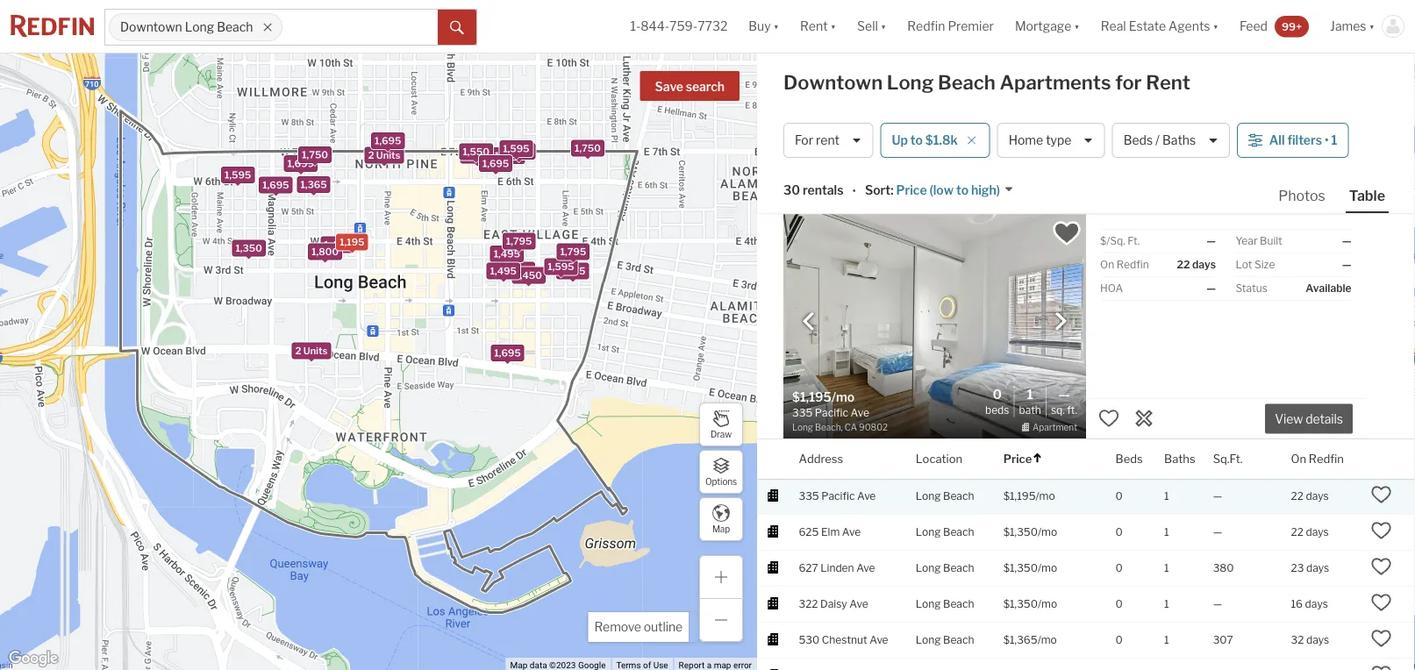 Task type: describe. For each thing, give the bounding box(es) containing it.
0 horizontal spatial 1,750
[[302, 149, 328, 161]]

322
[[799, 598, 819, 611]]

0 vertical spatial 2 units
[[368, 150, 401, 161]]

0 vertical spatial favorite this home image
[[1099, 408, 1120, 429]]

$1,365
[[1004, 634, 1038, 647]]

380
[[1214, 562, 1235, 575]]

home
[[1009, 133, 1044, 148]]

1,495 down 1,365
[[324, 239, 351, 251]]

1 vertical spatial 2 units
[[295, 346, 328, 357]]

1,195
[[340, 237, 365, 248]]

remove up to $1.8k image
[[967, 135, 978, 146]]

rentals
[[803, 183, 844, 198]]

0 vertical spatial 1,595
[[503, 143, 530, 154]]

downtown for downtown long beach apartments for rent
[[784, 71, 883, 94]]

$1,350 for 625 elm ave
[[1004, 526, 1038, 539]]

$1,350 for 322 daisy ave
[[1004, 598, 1038, 611]]

estate
[[1129, 19, 1167, 34]]

view details link
[[1266, 402, 1354, 434]]

for
[[1116, 71, 1143, 94]]

address
[[799, 453, 844, 466]]

beach for 322 daisy ave
[[944, 598, 975, 611]]

on redfin button
[[1292, 440, 1345, 479]]

(low
[[930, 183, 954, 198]]

next button image
[[1052, 313, 1070, 331]]

1 vertical spatial 1,595
[[225, 170, 251, 181]]

23 days
[[1292, 562, 1330, 575]]

save search
[[655, 79, 725, 94]]

buy
[[749, 19, 771, 34]]

1-844-759-7732
[[631, 19, 728, 34]]

type
[[1046, 133, 1072, 148]]

price (low to high)
[[897, 183, 1001, 198]]

1 vertical spatial beds
[[986, 404, 1010, 417]]

sell
[[858, 19, 879, 34]]

daisy
[[821, 598, 848, 611]]

ave for 627 linden ave
[[857, 562, 876, 575]]

pacific
[[822, 490, 855, 503]]

1 horizontal spatial rent
[[1147, 71, 1191, 94]]

rent
[[816, 133, 840, 148]]

1-844-759-7732 link
[[631, 19, 728, 34]]

rent ▾ button
[[790, 0, 847, 53]]

530 chestnut ave
[[799, 634, 889, 647]]

on inside button
[[1292, 453, 1307, 466]]

long beach for 322 daisy ave
[[916, 598, 975, 611]]

/mo for 625 elm ave
[[1038, 526, 1058, 539]]

year
[[1236, 235, 1258, 248]]

search
[[686, 79, 725, 94]]

/mo for 627 linden ave
[[1038, 562, 1058, 575]]

sell ▾ button
[[858, 0, 887, 53]]

▾ for rent ▾
[[831, 19, 837, 34]]

— down sq.ft. button on the right
[[1214, 490, 1223, 503]]

1,495 left 1,575
[[490, 266, 517, 277]]

— left 'status'
[[1207, 282, 1217, 295]]

16 days
[[1292, 598, 1329, 611]]

$1,195 /mo
[[1004, 490, 1056, 503]]

agents
[[1169, 19, 1211, 34]]

mortgage ▾ button
[[1005, 0, 1091, 53]]

0 horizontal spatial on
[[1101, 259, 1115, 271]]

real
[[1101, 19, 1127, 34]]

mortgage
[[1016, 19, 1072, 34]]

favorite this home image for 627 linden ave
[[1371, 556, 1393, 577]]

long for 625 elm ave
[[916, 526, 941, 539]]

bath
[[1020, 404, 1042, 417]]

baths button
[[1165, 440, 1196, 479]]

1 horizontal spatial 1,350
[[464, 150, 491, 161]]

all filters • 1
[[1270, 133, 1338, 148]]

22 days for $1,350 /mo
[[1292, 526, 1330, 539]]

22 for $1,350 /mo
[[1292, 526, 1304, 539]]

outline
[[644, 620, 683, 635]]

sq.
[[1051, 404, 1065, 417]]

home type
[[1009, 133, 1072, 148]]

99+
[[1282, 20, 1303, 33]]

beds / baths button
[[1113, 123, 1230, 158]]

favorite this home image for 307
[[1371, 628, 1393, 649]]

redfin premier
[[908, 19, 994, 34]]

0 for 530 chestnut ave
[[1116, 634, 1123, 647]]

/mo for 530 chestnut ave
[[1038, 634, 1058, 647]]

30
[[784, 183, 801, 198]]

rent ▾ button
[[801, 0, 837, 53]]

price (low to high) button
[[894, 182, 1015, 199]]

ave for 625 elm ave
[[843, 526, 861, 539]]

1,699
[[288, 158, 314, 170]]

map
[[713, 524, 730, 535]]

32 days
[[1292, 634, 1330, 647]]

16
[[1292, 598, 1304, 611]]

long beach for 627 linden ave
[[916, 562, 975, 575]]

1,365
[[301, 179, 327, 190]]

favorite this home image for —
[[1371, 592, 1393, 613]]

chestnut
[[822, 634, 868, 647]]

0 vertical spatial units
[[376, 150, 401, 161]]

0 horizontal spatial 1,350
[[236, 243, 262, 254]]

$1,365 /mo
[[1004, 634, 1058, 647]]

real estate agents ▾ button
[[1091, 0, 1230, 53]]

0 inside 0 beds
[[993, 386, 1002, 402]]

1,575
[[560, 266, 586, 277]]

$/sq.
[[1101, 235, 1126, 248]]

• for all filters • 1
[[1325, 133, 1330, 148]]

downtown long beach apartments for rent
[[784, 71, 1191, 94]]

— sq. ft.
[[1051, 386, 1078, 417]]

0 for 625 elm ave
[[1116, 526, 1123, 539]]

1-
[[631, 19, 641, 34]]

/mo for 335 pacific ave
[[1036, 490, 1056, 503]]

627 linden ave
[[799, 562, 876, 575]]

days for 627 linden ave
[[1307, 562, 1330, 575]]

0 for 322 daisy ave
[[1116, 598, 1123, 611]]

beach for 530 chestnut ave
[[944, 634, 975, 647]]

up to $1.8k button
[[881, 123, 991, 158]]

address button
[[799, 440, 844, 479]]

530
[[799, 634, 820, 647]]

for rent
[[795, 133, 840, 148]]

1,495 up 1,400
[[494, 248, 520, 260]]

days for 625 elm ave
[[1307, 526, 1330, 539]]

all
[[1270, 133, 1286, 148]]

1 horizontal spatial redfin
[[1117, 259, 1150, 271]]

— left 'year'
[[1207, 235, 1217, 248]]

price button
[[1004, 440, 1043, 479]]

remove downtown long beach image
[[262, 22, 273, 32]]

up
[[892, 133, 908, 148]]

options
[[706, 477, 737, 487]]

ave for 322 daisy ave
[[850, 598, 869, 611]]

0 vertical spatial 22 days
[[1178, 259, 1217, 271]]

22 days for $1,195 /mo
[[1292, 490, 1330, 503]]

335 pacific ave
[[799, 490, 876, 503]]

baths inside button
[[1163, 133, 1197, 148]]

0 for 335 pacific ave
[[1116, 490, 1123, 503]]

for
[[795, 133, 814, 148]]

/mo for 322 daisy ave
[[1038, 598, 1058, 611]]

844-
[[641, 19, 670, 34]]

long for 627 linden ave
[[916, 562, 941, 575]]

redfin inside "button"
[[908, 19, 946, 34]]

rent ▾
[[801, 19, 837, 34]]

favorite this home image for 625 elm ave
[[1371, 520, 1393, 541]]

mortgage ▾ button
[[1016, 0, 1080, 53]]

long for 335 pacific ave
[[916, 490, 941, 503]]

downtown long beach
[[120, 20, 253, 35]]

— up 307
[[1214, 598, 1223, 611]]

• for 30 rentals •
[[853, 184, 857, 199]]

favorite button checkbox
[[1052, 219, 1082, 248]]



Task type: vqa. For each thing, say whether or not it's contained in the screenshot.


Task type: locate. For each thing, give the bounding box(es) containing it.
status
[[1236, 282, 1268, 295]]

0 for 627 linden ave
[[1116, 562, 1123, 575]]

details
[[1306, 412, 1344, 427]]

rent inside rent ▾ dropdown button
[[801, 19, 828, 34]]

22 days up 23 days
[[1292, 526, 1330, 539]]

▾ for buy ▾
[[774, 19, 780, 34]]

2 vertical spatial 1,595
[[548, 261, 575, 272]]

▾ left sell
[[831, 19, 837, 34]]

22 days down on redfin button
[[1292, 490, 1330, 503]]

favorite button image
[[1052, 219, 1082, 248]]

2 units
[[368, 150, 401, 161], [295, 346, 328, 357]]

0 beds
[[986, 386, 1010, 417]]

0 horizontal spatial price
[[897, 183, 927, 198]]

price up $1,195
[[1004, 453, 1033, 466]]

favorite this home image right 16 days
[[1371, 592, 1393, 613]]

days right 16
[[1306, 598, 1329, 611]]

1 vertical spatial 22 days
[[1292, 490, 1330, 503]]

price
[[897, 183, 927, 198], [1004, 453, 1033, 466]]

photos button
[[1276, 186, 1346, 212]]

options button
[[700, 450, 743, 494]]

1,595 left 1,699 at the top of the page
[[225, 170, 251, 181]]

759-
[[670, 19, 698, 34]]

2 vertical spatial redfin
[[1310, 453, 1345, 466]]

price right :
[[897, 183, 927, 198]]

buy ▾ button
[[749, 0, 780, 53]]

— up the sq.
[[1059, 386, 1071, 402]]

favorite this home image for 335 pacific ave
[[1371, 484, 1393, 505]]

2 ▾ from the left
[[831, 19, 837, 34]]

on
[[1101, 259, 1115, 271], [1292, 453, 1307, 466]]

1 horizontal spatial 2 units
[[368, 150, 401, 161]]

• left the sort
[[853, 184, 857, 199]]

$1,350 for 627 linden ave
[[1004, 562, 1038, 575]]

3 $1,350 /mo from the top
[[1004, 598, 1058, 611]]

▾ right sell
[[881, 19, 887, 34]]

2 favorite this home image from the top
[[1371, 520, 1393, 541]]

— up 380
[[1214, 526, 1223, 539]]

0 horizontal spatial ft.
[[1068, 404, 1078, 417]]

1 vertical spatial baths
[[1165, 453, 1196, 466]]

baths right /
[[1163, 133, 1197, 148]]

save search button
[[640, 71, 740, 101]]

1 horizontal spatial units
[[376, 150, 401, 161]]

sort :
[[865, 183, 894, 198]]

2 horizontal spatial 1,595
[[548, 261, 575, 272]]

4 favorite this home image from the top
[[1371, 664, 1393, 671]]

1,400
[[505, 265, 532, 276]]

1 vertical spatial 22
[[1292, 490, 1304, 503]]

view details
[[1276, 412, 1344, 427]]

filters
[[1288, 133, 1323, 148]]

2 horizontal spatial redfin
[[1310, 453, 1345, 466]]

0 horizontal spatial 1,595
[[225, 170, 251, 181]]

▾ for mortgage ▾
[[1075, 19, 1080, 34]]

22 down on redfin button
[[1292, 490, 1304, 503]]

beds left the bath
[[986, 404, 1010, 417]]

0 vertical spatial ft.
[[1128, 235, 1140, 248]]

0 vertical spatial baths
[[1163, 133, 1197, 148]]

1 horizontal spatial 1,795
[[561, 246, 587, 258]]

favorite this home image right 32 days
[[1371, 628, 1393, 649]]

long beach
[[916, 490, 975, 503], [916, 526, 975, 539], [916, 562, 975, 575], [916, 598, 975, 611], [916, 634, 975, 647]]

None search field
[[283, 10, 438, 45]]

322 daisy ave
[[799, 598, 869, 611]]

beds for beds button
[[1116, 453, 1143, 466]]

sq.ft.
[[1214, 453, 1243, 466]]

22 for $1,195 /mo
[[1292, 490, 1304, 503]]

0 horizontal spatial downtown
[[120, 20, 182, 35]]

0 vertical spatial redfin
[[908, 19, 946, 34]]

▾ right the buy at the right top of page
[[774, 19, 780, 34]]

beds / baths
[[1124, 133, 1197, 148]]

beach for 335 pacific ave
[[944, 490, 975, 503]]

beach for 625 elm ave
[[944, 526, 975, 539]]

22 left the lot at the right top of the page
[[1178, 259, 1191, 271]]

1 for 625 elm ave
[[1165, 526, 1170, 539]]

$1,350 /mo for 627 linden ave
[[1004, 562, 1058, 575]]

long for 530 chestnut ave
[[916, 634, 941, 647]]

•
[[1325, 133, 1330, 148], [853, 184, 857, 199]]

ave
[[858, 490, 876, 503], [843, 526, 861, 539], [857, 562, 876, 575], [850, 598, 869, 611], [870, 634, 889, 647]]

sell ▾ button
[[847, 0, 897, 53]]

up to $1.8k
[[892, 133, 958, 148]]

baths left sq.ft.
[[1165, 453, 1196, 466]]

beds for beds / baths
[[1124, 133, 1154, 148]]

0 vertical spatial beds
[[1124, 133, 1154, 148]]

1 for 322 daisy ave
[[1165, 598, 1170, 611]]

0 vertical spatial 22
[[1178, 259, 1191, 271]]

1 for 530 chestnut ave
[[1165, 634, 1170, 647]]

remove outline button
[[589, 613, 689, 643]]

to right (low
[[957, 183, 969, 198]]

apartments
[[1000, 71, 1112, 94]]

location button
[[916, 440, 963, 479]]

year built
[[1236, 235, 1283, 248]]

625
[[799, 526, 819, 539]]

james
[[1331, 19, 1367, 34]]

1,800
[[312, 246, 339, 258]]

0 vertical spatial to
[[911, 133, 923, 148]]

:
[[891, 183, 894, 198]]

1 vertical spatial $1,350 /mo
[[1004, 562, 1058, 575]]

1,595 right the 1,450
[[548, 261, 575, 272]]

beds down the x-out this home icon
[[1116, 453, 1143, 466]]

32
[[1292, 634, 1305, 647]]

1 vertical spatial 2
[[295, 346, 301, 357]]

1 vertical spatial price
[[1004, 453, 1033, 466]]

ave right the 'pacific'
[[858, 490, 876, 503]]

1 vertical spatial ft.
[[1068, 404, 1078, 417]]

x-out this home image
[[1134, 408, 1155, 429]]

redfin down $/sq. ft.
[[1117, 259, 1150, 271]]

0 horizontal spatial to
[[911, 133, 923, 148]]

0 horizontal spatial units
[[304, 346, 328, 357]]

ave for 335 pacific ave
[[858, 490, 876, 503]]

335
[[799, 490, 820, 503]]

— up available
[[1343, 259, 1352, 271]]

0 vertical spatial downtown
[[120, 20, 182, 35]]

favorite this home image
[[1371, 484, 1393, 505], [1371, 520, 1393, 541], [1371, 556, 1393, 577], [1371, 664, 1393, 671]]

redfin left premier
[[908, 19, 946, 34]]

627
[[799, 562, 819, 575]]

hoa
[[1101, 282, 1124, 295]]

$1,350 /mo for 625 elm ave
[[1004, 526, 1058, 539]]

draw
[[711, 429, 732, 440]]

1 vertical spatial units
[[304, 346, 328, 357]]

redfin inside button
[[1310, 453, 1345, 466]]

real estate agents ▾
[[1101, 19, 1219, 34]]

1 vertical spatial on redfin
[[1292, 453, 1345, 466]]

5 ▾ from the left
[[1214, 19, 1219, 34]]

▾ right mortgage
[[1075, 19, 1080, 34]]

7732
[[698, 19, 728, 34]]

long
[[185, 20, 214, 35], [887, 71, 934, 94], [916, 490, 941, 503], [916, 526, 941, 539], [916, 562, 941, 575], [916, 598, 941, 611], [916, 634, 941, 647]]

on redfin down 'details'
[[1292, 453, 1345, 466]]

1,495 right 1,550
[[506, 146, 532, 157]]

$1,350 /mo for 322 daisy ave
[[1004, 598, 1058, 611]]

baths
[[1163, 133, 1197, 148], [1165, 453, 1196, 466]]

1 horizontal spatial 1,595
[[503, 143, 530, 154]]

22 up 23
[[1292, 526, 1304, 539]]

1 horizontal spatial downtown
[[784, 71, 883, 94]]

1 horizontal spatial on
[[1292, 453, 1307, 466]]

map region
[[0, 0, 868, 671]]

1 vertical spatial rent
[[1147, 71, 1191, 94]]

6 ▾ from the left
[[1370, 19, 1375, 34]]

days left the lot at the right top of the page
[[1193, 259, 1217, 271]]

3 long beach from the top
[[916, 562, 975, 575]]

to right up
[[911, 133, 923, 148]]

0 vertical spatial •
[[1325, 133, 1330, 148]]

long beach for 335 pacific ave
[[916, 490, 975, 503]]

built
[[1261, 235, 1283, 248]]

▾ for james ▾
[[1370, 19, 1375, 34]]

to
[[911, 133, 923, 148], [957, 183, 969, 198]]

1 vertical spatial favorite this home image
[[1371, 592, 1393, 613]]

redfin down 'details'
[[1310, 453, 1345, 466]]

on redfin down $/sq. ft.
[[1101, 259, 1150, 271]]

long beach for 530 chestnut ave
[[916, 634, 975, 647]]

0 horizontal spatial 2
[[295, 346, 301, 357]]

beds left /
[[1124, 133, 1154, 148]]

0 horizontal spatial on redfin
[[1101, 259, 1150, 271]]

sell ▾
[[858, 19, 887, 34]]

1 long beach from the top
[[916, 490, 975, 503]]

— inside "— sq. ft."
[[1059, 386, 1071, 402]]

2 $1,350 /mo from the top
[[1004, 562, 1058, 575]]

2 vertical spatial 22 days
[[1292, 526, 1330, 539]]

1,595 right 1,550
[[503, 143, 530, 154]]

1 vertical spatial downtown
[[784, 71, 883, 94]]

previous button image
[[801, 313, 818, 331]]

ft. right the sq.
[[1068, 404, 1078, 417]]

heading
[[793, 389, 935, 435]]

lot
[[1236, 259, 1253, 271]]

• inside the 30 rentals •
[[853, 184, 857, 199]]

$1.8k
[[926, 133, 958, 148]]

beds inside button
[[1124, 133, 1154, 148]]

0 vertical spatial on
[[1101, 259, 1115, 271]]

0 horizontal spatial redfin
[[908, 19, 946, 34]]

1 for 335 pacific ave
[[1165, 490, 1170, 503]]

1 vertical spatial on
[[1292, 453, 1307, 466]]

on up hoa
[[1101, 259, 1115, 271]]

—
[[1207, 235, 1217, 248], [1343, 235, 1352, 248], [1343, 259, 1352, 271], [1207, 282, 1217, 295], [1059, 386, 1071, 402], [1214, 490, 1223, 503], [1214, 526, 1223, 539], [1214, 598, 1223, 611]]

1 $1,350 /mo from the top
[[1004, 526, 1058, 539]]

1 horizontal spatial 1,750
[[575, 143, 601, 154]]

long for 322 daisy ave
[[916, 598, 941, 611]]

22 days left the lot at the right top of the page
[[1178, 259, 1217, 271]]

days for 530 chestnut ave
[[1307, 634, 1330, 647]]

rent
[[801, 19, 828, 34], [1147, 71, 1191, 94]]

1 horizontal spatial ft.
[[1128, 235, 1140, 248]]

beach
[[217, 20, 253, 35], [938, 71, 996, 94], [944, 490, 975, 503], [944, 526, 975, 539], [944, 562, 975, 575], [944, 598, 975, 611], [944, 634, 975, 647]]

4 long beach from the top
[[916, 598, 975, 611]]

3 ▾ from the left
[[881, 19, 887, 34]]

2 vertical spatial $1,350 /mo
[[1004, 598, 1058, 611]]

▾ right james
[[1370, 19, 1375, 34]]

▾
[[774, 19, 780, 34], [831, 19, 837, 34], [881, 19, 887, 34], [1075, 19, 1080, 34], [1214, 19, 1219, 34], [1370, 19, 1375, 34]]

remove outline
[[595, 620, 683, 635]]

ave right linden
[[857, 562, 876, 575]]

3 favorite this home image from the top
[[1371, 556, 1393, 577]]

submit search image
[[450, 21, 464, 35]]

0 vertical spatial 2
[[368, 150, 374, 161]]

days down on redfin button
[[1307, 490, 1330, 503]]

price for price (low to high)
[[897, 183, 927, 198]]

• inside button
[[1325, 133, 1330, 148]]

0 horizontal spatial 1,795
[[506, 236, 532, 247]]

redfin premier button
[[897, 0, 1005, 53]]

1 horizontal spatial to
[[957, 183, 969, 198]]

1,550
[[463, 146, 490, 157]]

ave right elm
[[843, 526, 861, 539]]

feed
[[1240, 19, 1268, 34]]

0 vertical spatial $1,350 /mo
[[1004, 526, 1058, 539]]

ft. inside "— sq. ft."
[[1068, 404, 1078, 417]]

1 for 627 linden ave
[[1165, 562, 1170, 575]]

size
[[1255, 259, 1276, 271]]

1 inside '1 bath'
[[1027, 386, 1034, 402]]

23
[[1292, 562, 1305, 575]]

table
[[1350, 187, 1386, 204]]

1 horizontal spatial 2
[[368, 150, 374, 161]]

▾ right agents
[[1214, 19, 1219, 34]]

1,350
[[464, 150, 491, 161], [495, 150, 522, 161], [236, 243, 262, 254]]

2 vertical spatial $1,350
[[1004, 598, 1038, 611]]

draw button
[[700, 403, 743, 447]]

days right 23
[[1307, 562, 1330, 575]]

▾ for sell ▾
[[881, 19, 887, 34]]

for rent button
[[784, 123, 874, 158]]

1 vertical spatial $1,350
[[1004, 562, 1038, 575]]

5 long beach from the top
[[916, 634, 975, 647]]

rent right buy ▾
[[801, 19, 828, 34]]

3 $1,350 from the top
[[1004, 598, 1038, 611]]

sort
[[865, 183, 891, 198]]

1 horizontal spatial price
[[1004, 453, 1033, 466]]

google image
[[4, 648, 62, 671]]

days for 322 daisy ave
[[1306, 598, 1329, 611]]

home type button
[[998, 123, 1106, 158]]

1 vertical spatial to
[[957, 183, 969, 198]]

linden
[[821, 562, 855, 575]]

2 vertical spatial beds
[[1116, 453, 1143, 466]]

1 $1,350 from the top
[[1004, 526, 1038, 539]]

buy ▾
[[749, 19, 780, 34]]

days right 32
[[1307, 634, 1330, 647]]

ave right daisy
[[850, 598, 869, 611]]

1,450
[[516, 270, 542, 281]]

0 horizontal spatial •
[[853, 184, 857, 199]]

22 days
[[1178, 259, 1217, 271], [1292, 490, 1330, 503], [1292, 526, 1330, 539]]

2 long beach from the top
[[916, 526, 975, 539]]

days up 23 days
[[1307, 526, 1330, 539]]

1 vertical spatial redfin
[[1117, 259, 1150, 271]]

price for price
[[1004, 453, 1033, 466]]

1,795 up 1,575
[[561, 246, 587, 258]]

location
[[916, 453, 963, 466]]

1 favorite this home image from the top
[[1371, 484, 1393, 505]]

ft. right $/sq.
[[1128, 235, 1140, 248]]

1 horizontal spatial •
[[1325, 133, 1330, 148]]

days for 335 pacific ave
[[1307, 490, 1330, 503]]

photo of 335 pacific ave, long beach, ca 90802 image
[[784, 214, 1087, 439]]

4 ▾ from the left
[[1075, 19, 1080, 34]]

1 inside button
[[1332, 133, 1338, 148]]

on down the view
[[1292, 453, 1307, 466]]

0 horizontal spatial 2 units
[[295, 346, 328, 357]]

long beach for 625 elm ave
[[916, 526, 975, 539]]

2 vertical spatial 22
[[1292, 526, 1304, 539]]

0 vertical spatial price
[[897, 183, 927, 198]]

0 vertical spatial on redfin
[[1101, 259, 1150, 271]]

view
[[1276, 412, 1304, 427]]

1 horizontal spatial on redfin
[[1292, 453, 1345, 466]]

ave right chestnut
[[870, 634, 889, 647]]

— down table button
[[1343, 235, 1352, 248]]

favorite this home image left the x-out this home icon
[[1099, 408, 1120, 429]]

/
[[1156, 133, 1160, 148]]

▾ inside dropdown button
[[1214, 19, 1219, 34]]

favorite this home image
[[1099, 408, 1120, 429], [1371, 592, 1393, 613], [1371, 628, 1393, 649]]

/mo
[[1036, 490, 1056, 503], [1038, 526, 1058, 539], [1038, 562, 1058, 575], [1038, 598, 1058, 611], [1038, 634, 1058, 647]]

table button
[[1346, 186, 1390, 213]]

rent right the for
[[1147, 71, 1191, 94]]

1 vertical spatial •
[[853, 184, 857, 199]]

0 vertical spatial rent
[[801, 19, 828, 34]]

0
[[993, 386, 1002, 402], [1116, 490, 1123, 503], [1116, 526, 1123, 539], [1116, 562, 1123, 575], [1116, 598, 1123, 611], [1116, 634, 1123, 647]]

2 $1,350 from the top
[[1004, 562, 1038, 575]]

beach for 627 linden ave
[[944, 562, 975, 575]]

1,795 up 1,400
[[506, 236, 532, 247]]

0 vertical spatial $1,350
[[1004, 526, 1038, 539]]

• right filters
[[1325, 133, 1330, 148]]

redfin
[[908, 19, 946, 34], [1117, 259, 1150, 271], [1310, 453, 1345, 466]]

1 ▾ from the left
[[774, 19, 780, 34]]

2
[[368, 150, 374, 161], [295, 346, 301, 357]]

2 vertical spatial favorite this home image
[[1371, 628, 1393, 649]]

buy ▾ button
[[738, 0, 790, 53]]

2 horizontal spatial 1,350
[[495, 150, 522, 161]]

ave for 530 chestnut ave
[[870, 634, 889, 647]]

downtown for downtown long beach
[[120, 20, 182, 35]]

0 horizontal spatial rent
[[801, 19, 828, 34]]



